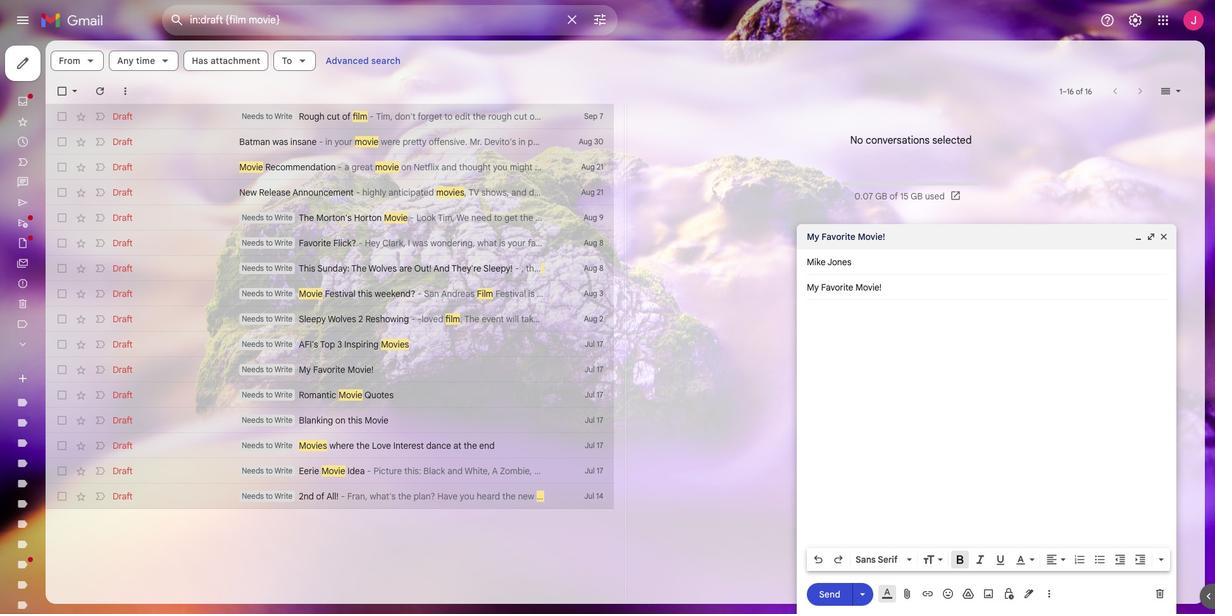 Task type: locate. For each thing, give the bounding box(es) containing it.
17 for inspiring
[[597, 339, 604, 349]]

aug 8 for , the
[[584, 263, 604, 273]]

· down sans serif
[[877, 566, 878, 575]]

i left aug 30
[[571, 136, 573, 148]]

movie left were
[[355, 136, 379, 148]]

1 horizontal spatial movies
[[381, 339, 409, 350]]

no conversations selected
[[851, 134, 972, 147]]

movies down reshowing
[[381, 339, 409, 350]]

of left "all!"
[[316, 491, 325, 502]]

1 vertical spatial 21
[[597, 187, 604, 197]]

1 vertical spatial aug 8
[[584, 263, 604, 273]]

1 vertical spatial favorite
[[528, 237, 559, 249]]

1 needs from the top
[[242, 111, 264, 121]]

8 for , the
[[599, 263, 604, 273]]

cut right "rough"
[[514, 111, 527, 122]]

write for movies
[[275, 441, 293, 450]]

aug 8 down aug 9
[[584, 238, 604, 248]]

0 vertical spatial favorite
[[719, 187, 750, 198]]

get
[[594, 187, 608, 198]]

ago
[[962, 541, 975, 550]]

8 draft from the top
[[113, 288, 133, 299]]

aug 9
[[584, 213, 604, 222]]

17 for -
[[597, 466, 604, 475]]

selected
[[933, 134, 972, 147]]

your up a
[[335, 136, 353, 148]]

she
[[780, 136, 794, 148]]

1 · from the left
[[877, 566, 878, 575]]

sunday:
[[318, 263, 350, 274]]

0 horizontal spatial 2
[[359, 313, 363, 325]]

row down netflix
[[46, 180, 844, 205]]

movie! down 0.07
[[858, 231, 885, 242]]

write inside "needs to write eerie movie idea -"
[[275, 466, 293, 475]]

you right have
[[460, 491, 475, 502]]

write for favorite
[[275, 238, 293, 248]]

1 horizontal spatial favorite
[[719, 187, 750, 198]]

needs for movie
[[242, 289, 264, 298]]

to inside needs to write the morton's horton movie -
[[266, 213, 273, 222]]

write inside needs to write movie festival this weekend? - san andreas film
[[275, 289, 293, 298]]

row up netflix
[[46, 129, 794, 154]]

write inside "needs to write rough cut of film"
[[275, 111, 293, 121]]

to
[[445, 111, 453, 122], [266, 111, 273, 121], [636, 187, 644, 198], [266, 213, 273, 222], [266, 238, 273, 248], [266, 263, 273, 273], [266, 289, 273, 298], [266, 314, 273, 324], [266, 339, 273, 349], [266, 365, 273, 374], [266, 390, 273, 399], [266, 415, 273, 425], [266, 441, 273, 450], [266, 466, 273, 475], [266, 491, 273, 501]]

first
[[651, 237, 667, 249]]

None checkbox
[[56, 85, 68, 97], [56, 110, 68, 123], [56, 135, 68, 148], [56, 186, 68, 199], [56, 211, 68, 224], [56, 237, 68, 249], [56, 287, 68, 300], [56, 313, 68, 325], [56, 338, 68, 351], [56, 389, 68, 401], [56, 414, 68, 427], [56, 465, 68, 477], [56, 85, 68, 97], [56, 110, 68, 123], [56, 135, 68, 148], [56, 186, 68, 199], [56, 211, 68, 224], [56, 237, 68, 249], [56, 287, 68, 300], [56, 313, 68, 325], [56, 338, 68, 351], [56, 389, 68, 401], [56, 414, 68, 427], [56, 465, 68, 477]]

1 vertical spatial aug 21
[[581, 187, 604, 197]]

to inside needs to write blanking on this movie
[[266, 415, 273, 425]]

9 draft from the top
[[113, 313, 133, 325]]

0 horizontal spatial i
[[408, 237, 410, 249]]

the right sunday:
[[352, 263, 367, 274]]

the right nearing
[[632, 111, 646, 122]]

aug down ?
[[584, 263, 598, 273]]

0 vertical spatial my
[[807, 231, 820, 242]]

1 vertical spatial i
[[408, 237, 410, 249]]

gb right 15
[[911, 191, 923, 202]]

mr.
[[470, 136, 482, 148]]

send button
[[807, 583, 853, 606]]

12 draft from the top
[[113, 389, 133, 401]]

None search field
[[162, 5, 618, 35]]

11 draft from the top
[[113, 364, 133, 375]]

to inside needs to write movies where the love interest dance at the end
[[266, 441, 273, 450]]

it's
[[584, 161, 596, 173]]

aug for 14th row from the bottom of the no conversations selected main content
[[581, 162, 595, 172]]

0 vertical spatial this
[[358, 288, 373, 299]]

in right the devito's
[[519, 136, 526, 148]]

nearing
[[600, 111, 630, 122]]

write inside "needs to write afi's top 3 inspiring movies"
[[275, 339, 293, 349]]

netflix
[[414, 161, 439, 173]]

movie right new
[[537, 491, 561, 502]]

needs inside "needs to write rough cut of film"
[[242, 111, 264, 121]]

aug for 8th row from the bottom of the no conversations selected main content
[[584, 314, 598, 324]]

· down details on the right bottom of the page
[[908, 566, 910, 575]]

to inside "needs to write afi's top 3 inspiring movies"
[[266, 339, 273, 349]]

0 vertical spatial film
[[353, 111, 368, 122]]

1 horizontal spatial is
[[637, 491, 643, 502]]

terms link
[[854, 566, 875, 575]]

to inside "needs to write rough cut of film"
[[266, 111, 273, 121]]

jul for romantic
[[585, 390, 595, 399]]

1 horizontal spatial ·
[[908, 566, 910, 575]]

the
[[473, 111, 486, 122], [540, 111, 554, 122], [632, 111, 646, 122], [632, 136, 645, 148], [764, 161, 777, 173], [526, 263, 539, 274], [356, 440, 370, 451], [464, 440, 477, 451], [398, 491, 411, 502], [503, 491, 516, 502]]

4 needs from the top
[[242, 263, 264, 273]]

5 row from the top
[[46, 205, 614, 230]]

1 horizontal spatial 16
[[1085, 86, 1093, 96]]

6 draft from the top
[[113, 237, 133, 249]]

write for rough
[[275, 111, 293, 121]]

0 horizontal spatial wolves
[[328, 313, 356, 325]]

dilemma'
[[670, 161, 707, 173]]

0 horizontal spatial in
[[325, 136, 332, 148]]

0 horizontal spatial gb
[[875, 191, 888, 202]]

movie
[[239, 161, 263, 173], [384, 212, 408, 223], [299, 288, 323, 299], [339, 389, 363, 401], [365, 415, 389, 426], [322, 465, 345, 477]]

1 aug 8 from the top
[[584, 238, 604, 248]]

5 17 from the top
[[597, 441, 604, 450]]

needs inside needs to write the morton's horton movie -
[[242, 213, 264, 222]]

draft for the
[[113, 212, 133, 223]]

row up anticipated on the top
[[46, 154, 777, 180]]

11 needs from the top
[[242, 441, 264, 450]]

1 vertical spatial 8
[[599, 263, 604, 273]]

6 write from the top
[[275, 314, 293, 324]]

2 up inspiring
[[359, 313, 363, 325]]

write for blanking
[[275, 415, 293, 425]]

jul
[[585, 339, 595, 349], [585, 365, 595, 374], [585, 390, 595, 399], [585, 415, 595, 425], [585, 441, 595, 450], [585, 466, 595, 475], [584, 491, 594, 501]]

row down 'needs to write sleepy wolves 2 reshowing - -loved film'
[[46, 332, 614, 357]]

8 needs from the top
[[242, 365, 264, 374]]

to for my
[[266, 365, 273, 374]]

, left tv
[[465, 187, 467, 198]]

0 horizontal spatial 3
[[337, 339, 342, 350]]

13 draft from the top
[[113, 415, 133, 426]]

aug left 9
[[584, 213, 597, 222]]

·
[[877, 566, 878, 575], [908, 566, 910, 575]]

in right insane
[[325, 136, 332, 148]]

write inside needs to write movies where the love interest dance at the end
[[275, 441, 293, 450]]

2 aug 8 from the top
[[584, 263, 604, 273]]

jul for 2nd of all!
[[584, 491, 594, 501]]

movies
[[381, 339, 409, 350], [299, 440, 327, 451]]

1 horizontal spatial the
[[352, 263, 367, 274]]

0 vertical spatial is
[[499, 237, 506, 249]]

account
[[864, 541, 892, 550]]

9 write from the top
[[275, 390, 293, 399]]

row down horton
[[46, 230, 726, 256]]

jul for my favorite movie!
[[585, 365, 595, 374]]

sans serif option
[[853, 553, 905, 566]]

write for my
[[275, 365, 293, 374]]

have
[[438, 491, 458, 502]]

was
[[273, 136, 288, 148], [575, 136, 591, 148], [413, 237, 428, 249]]

my down afi's
[[299, 364, 311, 375]]

3 right top
[[337, 339, 342, 350]]

3 jul from the top
[[585, 390, 595, 399]]

of right 1
[[1076, 86, 1083, 96]]

1 draft from the top
[[113, 111, 133, 122]]

0 vertical spatial sleepy
[[299, 313, 326, 325]]

write inside needs to write favorite flick?
[[275, 238, 293, 248]]

my
[[807, 231, 820, 242], [299, 364, 311, 375]]

1 8 from the top
[[599, 238, 604, 248]]

might
[[510, 161, 533, 173]]

6 jul from the top
[[585, 466, 595, 475]]

gmail image
[[41, 8, 110, 33]]

- right reshowing
[[418, 313, 422, 325]]

i right clark, on the top of page
[[408, 237, 410, 249]]

9 needs from the top
[[242, 390, 264, 399]]

4 jul from the top
[[585, 415, 595, 425]]

needs for the
[[242, 213, 264, 222]]

1 vertical spatial my
[[299, 364, 311, 375]]

1 horizontal spatial movie!
[[858, 231, 885, 242]]

13 write from the top
[[275, 491, 293, 501]]

14 row from the top
[[46, 433, 614, 458]]

1 horizontal spatial in
[[519, 136, 526, 148]]

6 17 from the top
[[597, 466, 604, 475]]

to inside needs to write romantic movie quotes
[[266, 390, 273, 399]]

21 left ready
[[597, 187, 604, 197]]

write inside needs to write the morton's horton movie -
[[275, 213, 293, 222]]

to inside needs to write movie festival this weekend? - san andreas film
[[266, 289, 273, 298]]

0 horizontal spatial movie!
[[348, 364, 374, 375]]

21
[[597, 162, 604, 172], [597, 187, 604, 197]]

0 horizontal spatial ·
[[877, 566, 878, 575]]

where
[[329, 440, 354, 451]]

to inside needs to write 2nd of all! - fran, what's the plan? have you heard the new movie sleepy wolves 2.5 is in  theatres? let's go see it!
[[266, 491, 273, 501]]

batman
[[239, 136, 270, 148]]

the
[[299, 212, 314, 223], [352, 263, 367, 274]]

1 horizontal spatial ,
[[522, 263, 524, 274]]

needs inside needs to write movie festival this weekend? - san andreas film
[[242, 289, 264, 298]]

0 horizontal spatial is
[[499, 237, 506, 249]]

draft for eerie
[[113, 465, 133, 477]]

row down announcement
[[46, 205, 614, 230]]

my
[[693, 136, 705, 148]]

0 horizontal spatial sleepy
[[299, 313, 326, 325]]

it?
[[716, 237, 726, 249]]

jul 14
[[584, 491, 604, 501]]

1 jul 17 from the top
[[585, 339, 604, 349]]

8 right ?
[[599, 238, 604, 248]]

to button
[[274, 51, 316, 71]]

row up were
[[46, 104, 685, 129]]

14 draft from the top
[[113, 440, 133, 451]]

write for this
[[275, 263, 293, 273]]

13 row from the top
[[46, 408, 614, 433]]

this right festival
[[358, 288, 373, 299]]

draft for afi's
[[113, 339, 133, 350]]

2 write from the top
[[275, 213, 293, 222]]

needs inside "needs to write eerie movie idea -"
[[242, 466, 264, 475]]

your right the "watch"
[[699, 187, 717, 198]]

wolves left are
[[369, 263, 397, 274]]

row
[[46, 104, 685, 129], [46, 129, 794, 154], [46, 154, 777, 180], [46, 180, 844, 205], [46, 205, 614, 230], [46, 230, 726, 256], [46, 256, 614, 281], [46, 281, 614, 306], [46, 306, 614, 332], [46, 332, 614, 357], [46, 357, 614, 382], [46, 382, 614, 408], [46, 408, 614, 433], [46, 433, 614, 458], [46, 458, 614, 484], [46, 484, 753, 509]]

aug down aug 3
[[584, 314, 598, 324]]

aug up aug 2
[[584, 289, 598, 298]]

this up needs to write movies where the love interest dance at the end
[[348, 415, 363, 426]]

was left insane
[[273, 136, 288, 148]]

needs to write romantic movie quotes
[[242, 389, 394, 401]]

- right "all!"
[[341, 491, 345, 502]]

2 down aug 3
[[600, 314, 604, 324]]

needs inside needs to write this sunday: the wolves are out! and they're sleepy! - , the movie
[[242, 263, 264, 273]]

2.5
[[622, 491, 634, 502]]

film
[[353, 111, 368, 122], [446, 313, 460, 325]]

12 row from the top
[[46, 382, 614, 408]]

the right "sleepy!"
[[526, 263, 539, 274]]

3 needs from the top
[[242, 238, 264, 248]]

8 write from the top
[[275, 365, 293, 374]]

write inside needs to write blanking on this movie
[[275, 415, 293, 425]]

1 vertical spatial movie!
[[348, 364, 374, 375]]

write inside needs to write 2nd of all! - fran, what's the plan? have you heard the new movie sleepy wolves 2.5 is in  theatres? let's go see it!
[[275, 491, 293, 501]]

12 write from the top
[[275, 466, 293, 475]]

2 21 from the top
[[597, 187, 604, 197]]

to for rough
[[266, 111, 273, 121]]

2 horizontal spatial was
[[575, 136, 591, 148]]

2 vertical spatial your
[[508, 237, 526, 249]]

undo ‪(⌘z)‬ image
[[812, 553, 825, 566]]

jul 17 for inspiring
[[585, 339, 604, 349]]

movies down needs to write blanking on this movie
[[299, 440, 327, 451]]

settings image
[[1128, 13, 1143, 28]]

7 needs from the top
[[242, 339, 264, 349]]

0 vertical spatial your
[[335, 136, 353, 148]]

discard draft ‪(⌘⇧d)‬ image
[[1154, 587, 1167, 600]]

wolves down festival
[[328, 313, 356, 325]]

aug down it's
[[581, 187, 595, 197]]

'the
[[625, 161, 642, 173]]

2 horizontal spatial wolves
[[592, 491, 620, 502]]

this
[[358, 288, 373, 299], [348, 415, 363, 426]]

0 vertical spatial aug 21
[[581, 162, 604, 172]]

you
[[493, 161, 508, 173], [792, 187, 806, 198], [635, 237, 649, 249], [460, 491, 475, 502]]

0 horizontal spatial film
[[353, 111, 368, 122]]

needs to write movie festival this weekend? - san andreas film
[[242, 288, 493, 299]]

eerie
[[299, 465, 319, 477]]

weekend?
[[375, 288, 416, 299]]

16 draft from the top
[[113, 491, 133, 502]]

inspiring
[[344, 339, 379, 350]]

draft for my
[[113, 364, 133, 375]]

13 needs from the top
[[242, 491, 264, 501]]

aug for 8th row from the top of the no conversations selected main content
[[584, 289, 598, 298]]

it
[[559, 161, 564, 173]]

10 draft from the top
[[113, 339, 133, 350]]

aug left 30
[[579, 137, 593, 146]]

2 jul from the top
[[585, 365, 595, 374]]

write inside needs to write this sunday: the wolves are out! and they're sleepy! - , the movie
[[275, 263, 293, 273]]

devito's
[[484, 136, 516, 148]]

write inside 'needs to write sleepy wolves 2 reshowing - -loved film'
[[275, 314, 293, 324]]

highly
[[362, 187, 386, 198]]

my inside dialog
[[807, 231, 820, 242]]

7 jul from the top
[[584, 491, 594, 501]]

21 for ready
[[597, 187, 604, 197]]

to for eerie
[[266, 466, 273, 475]]

draft for favorite
[[113, 237, 133, 249]]

favorite down top
[[313, 364, 345, 375]]

1 horizontal spatial on
[[401, 161, 412, 173]]

batman was insane
[[239, 136, 317, 148]]

needs to write this sunday: the wolves are out! and they're sleepy! - , the movie
[[242, 263, 566, 274]]

draft for 2nd
[[113, 491, 133, 502]]

1 horizontal spatial cut
[[514, 111, 527, 122]]

1 horizontal spatial wolves
[[369, 263, 397, 274]]

needs inside needs to write romantic movie quotes
[[242, 390, 264, 399]]

write for afi's
[[275, 339, 293, 349]]

4 write from the top
[[275, 263, 293, 273]]

1 17 from the top
[[597, 339, 604, 349]]

sleepy up afi's
[[299, 313, 326, 325]]

aug 21 down aug 30
[[581, 162, 604, 172]]

1 vertical spatial this
[[348, 415, 363, 426]]

interest
[[393, 440, 424, 451]]

- left hey on the left top
[[359, 237, 363, 249]]

1 vertical spatial your
[[699, 187, 717, 198]]

bold ‪(⌘b)‬ image
[[954, 553, 967, 566]]

2 needs from the top
[[242, 213, 264, 222]]

great
[[352, 161, 373, 173]]

on left netflix
[[401, 161, 412, 173]]

7 write from the top
[[275, 339, 293, 349]]

0 vertical spatial movies
[[381, 339, 409, 350]]

quotes
[[365, 389, 394, 401]]

3 up aug 2
[[600, 289, 604, 298]]

you left might
[[493, 161, 508, 173]]

2 vertical spatial wolves
[[592, 491, 620, 502]]

needs inside needs to write favorite flick?
[[242, 238, 264, 248]]

aug 21 for it
[[581, 162, 604, 172]]

is
[[499, 237, 506, 249], [637, 491, 643, 502]]

is right what
[[499, 237, 506, 249]]

morton's
[[316, 212, 352, 223]]

None checkbox
[[56, 161, 68, 173], [56, 262, 68, 275], [56, 363, 68, 376], [56, 439, 68, 452], [56, 490, 68, 503], [56, 161, 68, 173], [56, 262, 68, 275], [56, 363, 68, 376], [56, 439, 68, 452], [56, 490, 68, 503]]

row up "all!"
[[46, 458, 614, 484]]

0 horizontal spatial cut
[[327, 111, 340, 122]]

7
[[600, 111, 604, 121]]

any time button
[[109, 51, 179, 71]]

0 vertical spatial 21
[[597, 162, 604, 172]]

festival
[[325, 288, 356, 299]]

2 horizontal spatial in
[[645, 491, 652, 502]]

6 needs from the top
[[242, 314, 264, 324]]

write for romantic
[[275, 390, 293, 399]]

the left "." in the left top of the page
[[540, 111, 554, 122]]

12 needs from the top
[[242, 466, 264, 475]]

of right rough
[[342, 111, 351, 122]]

5 draft from the top
[[113, 212, 133, 223]]

aug down aug 9
[[584, 238, 598, 248]]

0.07 gb of 15 gb used
[[855, 191, 945, 202]]

1 vertical spatial ,
[[522, 263, 524, 274]]

needs inside "needs to write afi's top 3 inspiring movies"
[[242, 339, 264, 349]]

to inside needs to write favorite flick?
[[266, 238, 273, 248]]

your right what
[[508, 237, 526, 249]]

favorite inside dialog
[[822, 231, 856, 242]]

movie right "sleepy!"
[[542, 263, 566, 274]]

is right the 2.5
[[637, 491, 643, 502]]

row down sunday:
[[46, 281, 614, 306]]

0 vertical spatial wolves
[[369, 263, 397, 274]]

to inside needs to write this sunday: the wolves are out! and they're sleepy! - , the movie
[[266, 263, 273, 273]]

last
[[847, 541, 862, 550]]

privacy
[[880, 566, 906, 575]]

row down blanking
[[46, 433, 614, 458]]

aug 21 down it's
[[581, 187, 604, 197]]

10 write from the top
[[275, 415, 293, 425]]

details
[[900, 553, 923, 563]]

1 horizontal spatial my
[[807, 231, 820, 242]]

1 16 of 16
[[1060, 86, 1093, 96]]

needs for rough
[[242, 111, 264, 121]]

indent less ‪(⌘[)‬ image
[[1114, 553, 1127, 566]]

needs inside needs to write my favorite movie!
[[242, 365, 264, 374]]

0 vertical spatial i
[[571, 136, 573, 148]]

movie
[[355, 136, 379, 148], [375, 161, 399, 173], [542, 263, 566, 274], [537, 491, 561, 502]]

1 jul from the top
[[585, 339, 595, 349]]

7 draft from the top
[[113, 263, 133, 274]]

jul 17 for movie
[[585, 415, 604, 425]]

has attachment button
[[184, 51, 269, 71]]

4 17 from the top
[[597, 415, 604, 425]]

8 down the where
[[599, 263, 604, 273]]

1 21 from the top
[[597, 162, 604, 172]]

0 horizontal spatial on
[[335, 415, 346, 426]]

to
[[282, 55, 292, 66]]

15 draft from the top
[[113, 465, 133, 477]]

write inside needs to write my favorite movie!
[[275, 365, 293, 374]]

10 needs from the top
[[242, 415, 264, 425]]

0 vertical spatial movie!
[[858, 231, 885, 242]]

1 vertical spatial on
[[335, 415, 346, 426]]

sleepy!
[[484, 263, 513, 274]]

row up blanking
[[46, 382, 614, 408]]

the up needs to write favorite flick?
[[299, 212, 314, 223]]

to inside "needs to write eerie movie idea -"
[[266, 466, 273, 475]]

to for the
[[266, 213, 273, 222]]

5 needs from the top
[[242, 289, 264, 298]]

1 vertical spatial 3
[[337, 339, 342, 350]]

needs for blanking
[[242, 415, 264, 425]]

needs inside 'needs to write sleepy wolves 2 reshowing - -loved film'
[[242, 314, 264, 324]]

to for favorite
[[266, 238, 273, 248]]

insert files using drive image
[[962, 587, 975, 600]]

11 write from the top
[[275, 441, 293, 450]]

movie left quotes
[[339, 389, 363, 401]]

1 aug 21 from the top
[[581, 162, 604, 172]]

0 vertical spatial aug 8
[[584, 238, 604, 248]]

to inside needs to write my favorite movie!
[[266, 365, 273, 374]]

and left she
[[762, 136, 777, 148]]

1 write from the top
[[275, 111, 293, 121]]

6 row from the top
[[46, 230, 726, 256]]

- right idea
[[367, 465, 371, 477]]

1 vertical spatial film
[[446, 313, 460, 325]]

to inside 'needs to write sleepy wolves 2 reshowing - -loved film'
[[266, 314, 273, 324]]

0 vertical spatial ,
[[465, 187, 467, 198]]

0 vertical spatial 8
[[599, 238, 604, 248]]

1 horizontal spatial was
[[413, 237, 428, 249]]

needs inside needs to write blanking on this movie
[[242, 415, 264, 425]]

film left tim,
[[353, 111, 368, 122]]

any
[[830, 187, 844, 198]]

to for 2nd
[[266, 491, 273, 501]]

0 horizontal spatial the
[[299, 212, 314, 223]]

row down top
[[46, 357, 614, 382]]

genres.
[[752, 187, 782, 198]]

aug 8 for hey clark, i was wondering, what is your favorite
[[584, 238, 604, 248]]

needs for afi's
[[242, 339, 264, 349]]

attach files image
[[902, 587, 914, 600]]

more send options image
[[857, 588, 869, 600]]

don't
[[395, 111, 416, 122]]

4 jul 17 from the top
[[585, 415, 604, 425]]

with my grandmother and she
[[671, 136, 794, 148]]

needs inside needs to write 2nd of all! - fran, what's the plan? have you heard the new movie sleepy wolves 2.5 is in  theatres? let's go see it!
[[242, 491, 264, 501]]

- left the san
[[418, 288, 422, 299]]

1 horizontal spatial your
[[508, 237, 526, 249]]

draft for this
[[113, 263, 133, 274]]

0 vertical spatial 3
[[600, 289, 604, 298]]

0 horizontal spatial 16
[[1067, 86, 1074, 96]]

aug 8
[[584, 238, 604, 248], [584, 263, 604, 273]]

movie! down inspiring
[[348, 364, 374, 375]]

, right "sleepy!"
[[522, 263, 524, 274]]

my favorite movie!
[[807, 231, 885, 242]]

2 aug 21 from the top
[[581, 187, 604, 197]]

1 horizontal spatial 3
[[600, 289, 604, 298]]

needs to write the morton's horton movie -
[[242, 212, 417, 223]]

1 horizontal spatial sleepy
[[563, 491, 590, 502]]

3 write from the top
[[275, 238, 293, 248]]

5 jul 17 from the top
[[585, 441, 604, 450]]

write
[[275, 111, 293, 121], [275, 213, 293, 222], [275, 238, 293, 248], [275, 263, 293, 273], [275, 289, 293, 298], [275, 314, 293, 324], [275, 339, 293, 349], [275, 365, 293, 374], [275, 390, 293, 399], [275, 415, 293, 425], [275, 441, 293, 450], [275, 466, 293, 475], [275, 491, 293, 501]]

navigation
[[0, 41, 152, 614]]

1 vertical spatial movies
[[299, 440, 327, 451]]

toggle confidential mode image
[[1003, 587, 1015, 600]]

needs for 2nd
[[242, 491, 264, 501]]

6 jul 17 from the top
[[585, 466, 604, 475]]

row down idea
[[46, 484, 753, 509]]

1 horizontal spatial gb
[[911, 191, 923, 202]]

needs for romantic
[[242, 390, 264, 399]]

0 horizontal spatial my
[[299, 364, 311, 375]]

needs inside needs to write movies where the love interest dance at the end
[[242, 441, 264, 450]]

cut
[[327, 111, 340, 122], [514, 111, 527, 122]]

row up top
[[46, 306, 614, 332]]

0 vertical spatial on
[[401, 161, 412, 173]]

aug left the "called"
[[581, 162, 595, 172]]

film right loved
[[446, 313, 460, 325]]

5 write from the top
[[275, 289, 293, 298]]

favorite
[[719, 187, 750, 198], [528, 237, 559, 249]]

wolves left the 2.5
[[592, 491, 620, 502]]

0 horizontal spatial ,
[[465, 187, 467, 198]]

attachment
[[211, 55, 261, 66]]

write inside needs to write romantic movie quotes
[[275, 390, 293, 399]]

blanking
[[299, 415, 333, 426]]

from
[[59, 55, 81, 66]]

2 8 from the top
[[599, 263, 604, 273]]



Task type: describe. For each thing, give the bounding box(es) containing it.
fran,
[[347, 491, 368, 502]]

- left highly
[[356, 187, 360, 198]]

movie down the this
[[299, 288, 323, 299]]

announcement
[[293, 187, 354, 198]]

and right shows, at the top
[[512, 187, 527, 198]]

insert link ‪(⌘k)‬ image
[[922, 587, 934, 600]]

- right "sleepy!"
[[515, 263, 519, 274]]

. we're nearing the  deadline.
[[570, 111, 685, 122]]

0 horizontal spatial movies
[[299, 440, 327, 451]]

2 16 from the left
[[1085, 86, 1093, 96]]

of left 15
[[890, 191, 898, 202]]

3 draft from the top
[[113, 161, 133, 173]]

minutes
[[933, 541, 960, 550]]

needs for this
[[242, 263, 264, 273]]

15 row from the top
[[46, 458, 614, 484]]

pretty
[[403, 136, 427, 148]]

jul 17 for -
[[585, 466, 604, 475]]

2 · from the left
[[908, 566, 910, 575]]

3 jul 17 from the top
[[585, 390, 604, 399]]

hey
[[365, 237, 381, 249]]

17 for love
[[597, 441, 604, 450]]

new
[[239, 187, 257, 198]]

movie! inside dialog
[[858, 231, 885, 242]]

documentaries.
[[529, 187, 592, 198]]

go
[[717, 491, 727, 502]]

policies
[[943, 566, 969, 575]]

movie up clark, on the top of page
[[384, 212, 408, 223]]

too.
[[566, 161, 582, 173]]

the left love
[[356, 440, 370, 451]]

of up particular. on the top of page
[[530, 111, 538, 122]]

draft for movies
[[113, 440, 133, 451]]

explores
[[727, 161, 761, 173]]

2 17 from the top
[[597, 365, 604, 374]]

new
[[518, 491, 535, 502]]

tim,
[[376, 111, 393, 122]]

refresh image
[[94, 85, 106, 97]]

23
[[923, 541, 931, 550]]

where
[[591, 237, 618, 249]]

watching
[[593, 136, 630, 148]]

needs to write my favorite movie!
[[242, 364, 374, 375]]

search mail image
[[166, 9, 189, 32]]

social
[[644, 161, 668, 173]]

are
[[399, 263, 412, 274]]

time
[[136, 55, 155, 66]]

more options image
[[1046, 587, 1053, 600]]

to for movies
[[266, 441, 273, 450]]

redo ‪(⌘y)‬ image
[[833, 553, 845, 566]]

advanced search options image
[[587, 7, 613, 32]]

terms
[[854, 566, 875, 575]]

more formatting options image
[[1155, 553, 1168, 566]]

offensive.
[[429, 136, 468, 148]]

draft for sleepy
[[113, 313, 133, 325]]

to for movie
[[266, 289, 273, 298]]

tv
[[469, 187, 479, 198]]

to for blanking
[[266, 415, 273, 425]]

have
[[809, 187, 828, 198]]

10 row from the top
[[46, 332, 614, 357]]

top
[[320, 339, 335, 350]]

1 16 from the left
[[1067, 86, 1074, 96]]

romantic
[[299, 389, 336, 401]]

movies
[[436, 187, 465, 198]]

9 row from the top
[[46, 306, 614, 332]]

- left a
[[338, 161, 342, 173]]

the up genres.
[[764, 161, 777, 173]]

0 vertical spatial the
[[299, 212, 314, 223]]

mike jones
[[807, 256, 852, 268]]

conversations
[[866, 134, 930, 147]]

out!
[[414, 263, 432, 274]]

needs for eerie
[[242, 466, 264, 475]]

21 for it
[[597, 162, 604, 172]]

to for this
[[266, 263, 273, 273]]

aug for 11th row from the bottom of the no conversations selected main content
[[584, 238, 598, 248]]

to for afi's
[[266, 339, 273, 349]]

11 row from the top
[[46, 357, 614, 382]]

aug for 5th row from the top of the no conversations selected main content
[[584, 213, 597, 222]]

Message Body text field
[[807, 306, 1167, 544]]

the up 'the
[[632, 136, 645, 148]]

4 draft from the top
[[113, 187, 133, 198]]

draft for rough
[[113, 111, 133, 122]]

what
[[477, 237, 497, 249]]

Search mail text field
[[190, 14, 557, 27]]

jul for eerie
[[585, 466, 595, 475]]

privacy link
[[880, 566, 906, 575]]

16 row from the top
[[46, 484, 753, 509]]

- tim, don't forget to edit the rough cut of the
[[368, 111, 556, 122]]

this for festival
[[358, 288, 373, 299]]

2 gb from the left
[[911, 191, 923, 202]]

movie! inside row
[[348, 364, 374, 375]]

mike
[[807, 256, 826, 268]]

needs to write movies where the love interest dance at the end
[[242, 440, 495, 451]]

aug for 15th row from the bottom of the no conversations selected main content
[[579, 137, 593, 146]]

jul for afi's top 3 inspiring
[[585, 339, 595, 349]]

recommendation
[[265, 161, 336, 173]]

all!
[[327, 491, 339, 502]]

insert photo image
[[983, 587, 995, 600]]

they're
[[452, 263, 482, 274]]

draft for romantic
[[113, 389, 133, 401]]

- left loved
[[411, 313, 415, 325]]

movie down quotes
[[365, 415, 389, 426]]

support image
[[1100, 13, 1115, 28]]

aug for fourth row from the top
[[581, 187, 595, 197]]

pop out image
[[1147, 232, 1157, 242]]

edit
[[455, 111, 471, 122]]

- hey clark, i was wondering, what is your favorite
[[356, 237, 561, 249]]

my favorite movie! dialog
[[797, 224, 1177, 614]]

7 row from the top
[[46, 256, 614, 281]]

shows,
[[482, 187, 509, 198]]

3 17 from the top
[[597, 390, 604, 399]]

needs for favorite
[[242, 238, 264, 248]]

1 horizontal spatial film
[[446, 313, 460, 325]]

plan?
[[414, 491, 435, 502]]

this for on
[[348, 415, 363, 426]]

minimize image
[[1134, 232, 1144, 242]]

indent more ‪(⌘])‬ image
[[1134, 553, 1147, 566]]

clear search image
[[560, 7, 585, 32]]

watch
[[673, 187, 697, 198]]

8 row from the top
[[46, 281, 614, 306]]

needs to write afi's top 3 inspiring movies
[[242, 339, 409, 350]]

horton
[[354, 212, 382, 223]]

aug 30
[[579, 137, 604, 146]]

grandmother
[[707, 136, 760, 148]]

5 jul from the top
[[585, 441, 595, 450]]

write for 2nd
[[275, 491, 293, 501]]

ready
[[610, 187, 633, 198]]

were
[[381, 136, 401, 148]]

and left 'explores'
[[710, 161, 725, 173]]

jul for blanking on this movie
[[585, 415, 595, 425]]

2 jul 17 from the top
[[585, 365, 604, 374]]

rough
[[299, 111, 325, 122]]

close image
[[1159, 232, 1169, 242]]

numbered list ‪(⌘⇧7)‬ image
[[1074, 553, 1086, 566]]

at
[[454, 440, 462, 451]]

any time
[[117, 55, 155, 66]]

8 for hey clark, i was wondering, what is your favorite
[[599, 238, 604, 248]]

you right if
[[792, 187, 806, 198]]

needs for my
[[242, 365, 264, 374]]

30
[[594, 137, 604, 146]]

2 draft from the top
[[113, 136, 133, 148]]

dance
[[426, 440, 451, 451]]

aug for tenth row from the bottom
[[584, 263, 598, 273]]

17 for movie
[[597, 415, 604, 425]]

to for sleepy
[[266, 314, 273, 324]]

has
[[192, 55, 208, 66]]

1 row from the top
[[46, 104, 685, 129]]

draft for movie
[[113, 288, 133, 299]]

it!
[[746, 491, 753, 502]]

bulleted list ‪(⌘⇧8)‬ image
[[1094, 553, 1107, 566]]

details link
[[900, 553, 923, 563]]

- down anticipated on the top
[[410, 212, 414, 223]]

underline ‪(⌘u)‬ image
[[995, 554, 1007, 567]]

needs to write favorite flick?
[[242, 237, 356, 249]]

4 row from the top
[[46, 180, 844, 205]]

the right at
[[464, 440, 477, 451]]

aug 21 for ready
[[581, 187, 604, 197]]

sep
[[584, 111, 598, 121]]

follow link to manage storage image
[[950, 190, 963, 203]]

needs for movies
[[242, 441, 264, 450]]

1 gb from the left
[[875, 191, 888, 202]]

no conversations selected main content
[[46, 41, 1205, 604]]

write for movie
[[275, 289, 293, 298]]

you right did
[[635, 237, 649, 249]]

2 cut from the left
[[514, 111, 527, 122]]

deadline.
[[648, 111, 685, 122]]

formatting options toolbar
[[807, 548, 1171, 571]]

enjoy
[[535, 161, 557, 173]]

draft for blanking
[[113, 415, 133, 426]]

favorite up the this
[[299, 237, 331, 249]]

serif
[[878, 554, 898, 565]]

to for romantic
[[266, 390, 273, 399]]

with
[[674, 136, 691, 148]]

called
[[598, 161, 622, 173]]

insert signature image
[[1023, 587, 1036, 600]]

2 horizontal spatial your
[[699, 187, 717, 198]]

movie left idea
[[322, 465, 345, 477]]

and right netflix
[[442, 161, 457, 173]]

aug 2
[[584, 314, 604, 324]]

no
[[851, 134, 863, 147]]

main menu image
[[15, 13, 30, 28]]

program policies link
[[911, 566, 969, 575]]

clark,
[[383, 237, 406, 249]]

last account activity: 23 minutes ago details terms · privacy · program policies
[[847, 541, 975, 575]]

movie right great
[[375, 161, 399, 173]]

0 horizontal spatial your
[[335, 136, 353, 148]]

2 row from the top
[[46, 129, 794, 154]]

from button
[[51, 51, 104, 71]]

forget
[[418, 111, 442, 122]]

write for sleepy
[[275, 314, 293, 324]]

a
[[344, 161, 349, 173]]

1 vertical spatial is
[[637, 491, 643, 502]]

thought
[[459, 161, 491, 173]]

jul 17 for love
[[585, 441, 604, 450]]

3 row from the top
[[46, 154, 777, 180]]

1 vertical spatial sleepy
[[563, 491, 590, 502]]

movie up new
[[239, 161, 263, 173]]

- left tim,
[[370, 111, 374, 122]]

rough
[[488, 111, 512, 122]]

1 cut from the left
[[327, 111, 340, 122]]

0 horizontal spatial was
[[273, 136, 288, 148]]

the left "plan?"
[[398, 491, 411, 502]]

more image
[[119, 85, 132, 97]]

toggle split pane mode image
[[1160, 85, 1172, 97]]

1 vertical spatial the
[[352, 263, 367, 274]]

and
[[434, 263, 450, 274]]

write for eerie
[[275, 466, 293, 475]]

1 horizontal spatial 2
[[600, 314, 604, 324]]

italic ‪(⌘i)‬ image
[[974, 553, 987, 566]]

- right insane
[[319, 136, 323, 148]]

the left new
[[503, 491, 516, 502]]

new release announcement - highly anticipated movies , tv shows, and documentaries. get ready to  binge-watch your favorite genres. if you have any
[[239, 187, 844, 198]]

write for the
[[275, 213, 293, 222]]

0.07
[[855, 191, 873, 202]]

hear
[[669, 237, 688, 249]]

1 vertical spatial wolves
[[328, 313, 356, 325]]

0 horizontal spatial favorite
[[528, 237, 559, 249]]

needs to write 2nd of all! - fran, what's the plan? have you heard the new movie sleepy wolves 2.5 is in  theatres? let's go see it!
[[242, 491, 753, 502]]

what's
[[370, 491, 396, 502]]

insert emoji ‪(⌘⇧2)‬ image
[[942, 587, 955, 600]]

about
[[690, 237, 714, 249]]

needs for sleepy
[[242, 314, 264, 324]]

my inside row
[[299, 364, 311, 375]]

Subject field
[[807, 281, 1167, 294]]

the right edit
[[473, 111, 486, 122]]

1 horizontal spatial i
[[571, 136, 573, 148]]

- in your movie were pretty offensive. mr. devito's in particular. i was  watching the
[[317, 136, 648, 148]]



Task type: vqa. For each thing, say whether or not it's contained in the screenshot.
seventh Row
yes



